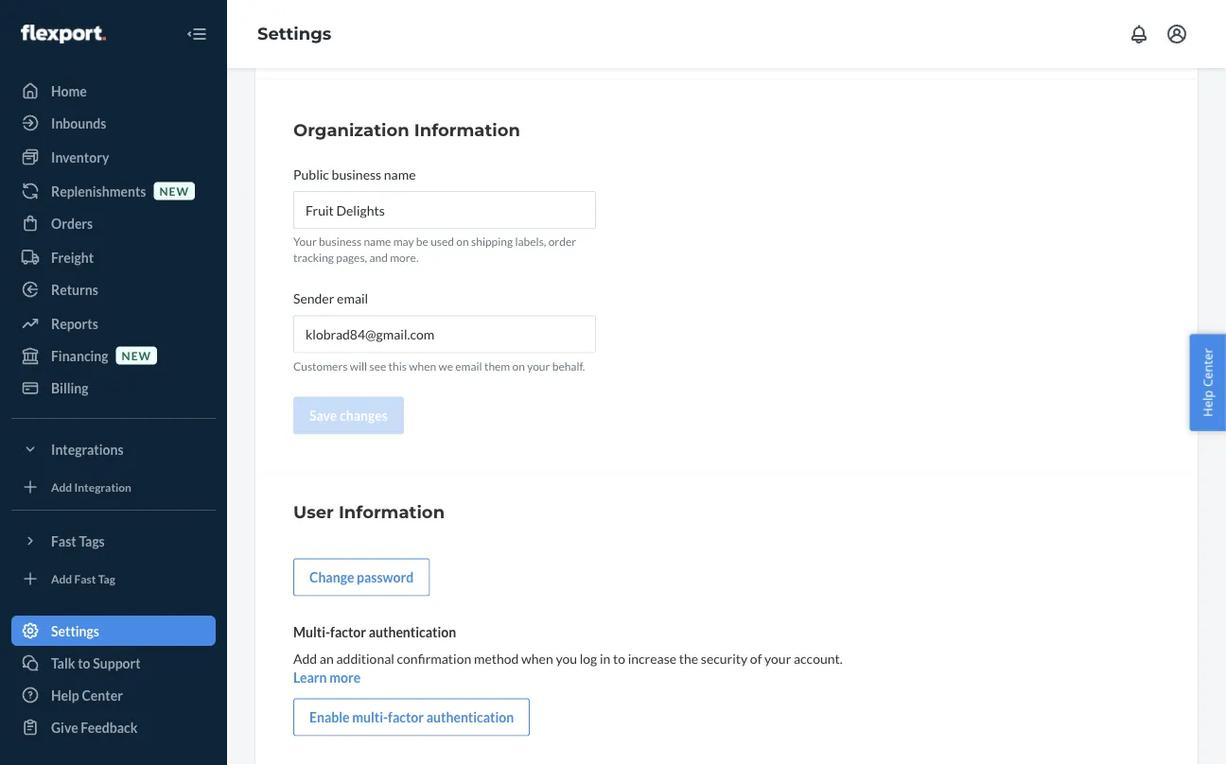 Task type: locate. For each thing, give the bounding box(es) containing it.
1 vertical spatial add
[[51, 572, 72, 586]]

user
[[293, 502, 334, 523]]

new up orders link
[[159, 184, 189, 198]]

0 vertical spatial help center
[[1200, 349, 1217, 417]]

authentication
[[369, 625, 456, 641], [427, 710, 514, 726]]

be
[[416, 235, 429, 249]]

0 horizontal spatial center
[[82, 688, 123, 704]]

0 horizontal spatial help center
[[51, 688, 123, 704]]

0 vertical spatial on
[[457, 235, 469, 249]]

0 vertical spatial authentication
[[369, 625, 456, 641]]

0 horizontal spatial settings link
[[11, 616, 216, 647]]

1 vertical spatial when
[[522, 651, 554, 667]]

on
[[457, 235, 469, 249], [513, 359, 525, 373]]

1 horizontal spatial settings
[[258, 23, 332, 44]]

authentication down method
[[427, 710, 514, 726]]

1 vertical spatial factor
[[388, 710, 424, 726]]

information up business name text field
[[414, 119, 521, 140]]

your inside add an additional confirmation method when you log in to increase the security of your account. learn more
[[765, 651, 792, 667]]

reports
[[51, 316, 98, 332]]

customers
[[293, 359, 348, 373]]

email
[[337, 290, 368, 307], [456, 359, 482, 373]]

1 vertical spatial help
[[51, 688, 79, 704]]

changes
[[340, 408, 388, 424]]

replenishments
[[51, 183, 146, 199]]

new down reports "link"
[[122, 349, 152, 363]]

email right we
[[456, 359, 482, 373]]

0 horizontal spatial settings
[[51, 623, 99, 640]]

1 horizontal spatial when
[[522, 651, 554, 667]]

when inside add an additional confirmation method when you log in to increase the security of your account. learn more
[[522, 651, 554, 667]]

customers will see this when we email them on your behalf.
[[293, 359, 585, 373]]

talk to support
[[51, 656, 141, 672]]

center
[[1200, 349, 1217, 387], [82, 688, 123, 704]]

settings link
[[258, 23, 332, 44], [11, 616, 216, 647]]

1 horizontal spatial to
[[613, 651, 626, 667]]

to right in
[[613, 651, 626, 667]]

inbounds
[[51, 115, 106, 131]]

your right of
[[765, 651, 792, 667]]

add inside add an additional confirmation method when you log in to increase the security of your account. learn more
[[293, 651, 317, 667]]

0 vertical spatial when
[[409, 359, 437, 373]]

help center link
[[11, 681, 216, 711]]

1 horizontal spatial help
[[1200, 391, 1217, 417]]

organization information
[[293, 119, 521, 140]]

tags
[[79, 533, 105, 550]]

help inside button
[[1200, 391, 1217, 417]]

0 vertical spatial email
[[337, 290, 368, 307]]

0 vertical spatial information
[[414, 119, 521, 140]]

2 vertical spatial add
[[293, 651, 317, 667]]

returns
[[51, 282, 98, 298]]

0 vertical spatial help
[[1200, 391, 1217, 417]]

0 vertical spatial factor
[[330, 625, 366, 641]]

business up "pages,"
[[319, 235, 362, 249]]

0 vertical spatial add
[[51, 480, 72, 494]]

additional
[[337, 651, 395, 667]]

your left behalf. on the top left of the page
[[528, 359, 550, 373]]

add left integration
[[51, 480, 72, 494]]

business down organization
[[332, 166, 382, 182]]

information
[[414, 119, 521, 140], [339, 502, 445, 523]]

orders
[[51, 215, 93, 231]]

0 vertical spatial settings link
[[258, 23, 332, 44]]

help center inside button
[[1200, 349, 1217, 417]]

change password
[[310, 570, 414, 586]]

0 horizontal spatial your
[[528, 359, 550, 373]]

0 vertical spatial settings
[[258, 23, 332, 44]]

1 vertical spatial authentication
[[427, 710, 514, 726]]

when left you at left
[[522, 651, 554, 667]]

feedback
[[81, 720, 138, 736]]

name
[[384, 166, 416, 182], [364, 235, 391, 249]]

0 vertical spatial fast
[[51, 533, 76, 550]]

1 horizontal spatial on
[[513, 359, 525, 373]]

integrations
[[51, 442, 124, 458]]

you
[[556, 651, 577, 667]]

on right them
[[513, 359, 525, 373]]

them
[[485, 359, 510, 373]]

1 vertical spatial your
[[765, 651, 792, 667]]

sender
[[293, 290, 335, 307]]

save changes
[[310, 408, 388, 424]]

name down organization information
[[384, 166, 416, 182]]

save changes button
[[293, 397, 404, 435]]

add up learn
[[293, 651, 317, 667]]

to
[[613, 651, 626, 667], [78, 656, 90, 672]]

0 vertical spatial center
[[1200, 349, 1217, 387]]

confirmation
[[397, 651, 472, 667]]

add inside the add integration link
[[51, 480, 72, 494]]

tracking
[[293, 251, 334, 265]]

add down 'fast tags'
[[51, 572, 72, 586]]

information up password
[[339, 502, 445, 523]]

public
[[293, 166, 329, 182]]

1 vertical spatial new
[[122, 349, 152, 363]]

0 horizontal spatial when
[[409, 359, 437, 373]]

0 vertical spatial business
[[332, 166, 382, 182]]

add fast tag link
[[11, 564, 216, 595]]

business
[[332, 166, 382, 182], [319, 235, 362, 249]]

new for financing
[[122, 349, 152, 363]]

change password button
[[293, 559, 430, 597]]

fast left tags
[[51, 533, 76, 550]]

1 vertical spatial name
[[364, 235, 391, 249]]

your business name may be used on shipping labels, order tracking pages, and more.
[[293, 235, 577, 265]]

used
[[431, 235, 454, 249]]

factor
[[330, 625, 366, 641], [388, 710, 424, 726]]

reports link
[[11, 309, 216, 339]]

sender email
[[293, 290, 368, 307]]

help center
[[1200, 349, 1217, 417], [51, 688, 123, 704]]

0 horizontal spatial on
[[457, 235, 469, 249]]

in
[[600, 651, 611, 667]]

name inside 'your business name may be used on shipping labels, order tracking pages, and more.'
[[364, 235, 391, 249]]

1 horizontal spatial center
[[1200, 349, 1217, 387]]

settings
[[258, 23, 332, 44], [51, 623, 99, 640]]

shipping
[[471, 235, 513, 249]]

add
[[51, 480, 72, 494], [51, 572, 72, 586], [293, 651, 317, 667]]

multi-
[[352, 710, 388, 726]]

increase
[[628, 651, 677, 667]]

name for your business name may be used on shipping labels, order tracking pages, and more.
[[364, 235, 391, 249]]

multi-factor authentication
[[293, 625, 456, 641]]

organization
[[293, 119, 410, 140]]

1 horizontal spatial new
[[159, 184, 189, 198]]

0 horizontal spatial new
[[122, 349, 152, 363]]

1 vertical spatial settings
[[51, 623, 99, 640]]

1 vertical spatial information
[[339, 502, 445, 523]]

1 vertical spatial center
[[82, 688, 123, 704]]

freight link
[[11, 242, 216, 273]]

on right used
[[457, 235, 469, 249]]

1 horizontal spatial your
[[765, 651, 792, 667]]

0 horizontal spatial email
[[337, 290, 368, 307]]

open notifications image
[[1128, 23, 1151, 45]]

billing link
[[11, 373, 216, 403]]

Email address text field
[[293, 316, 596, 353]]

fast
[[51, 533, 76, 550], [74, 572, 96, 586]]

0 horizontal spatial to
[[78, 656, 90, 672]]

new
[[159, 184, 189, 198], [122, 349, 152, 363]]

1 horizontal spatial email
[[456, 359, 482, 373]]

add an additional confirmation method when you log in to increase the security of your account. learn more
[[293, 651, 843, 686]]

add for add integration
[[51, 480, 72, 494]]

to right talk
[[78, 656, 90, 672]]

authentication up confirmation
[[369, 625, 456, 641]]

factor up the additional
[[330, 625, 366, 641]]

name up and
[[364, 235, 391, 249]]

authentication inside 'button'
[[427, 710, 514, 726]]

orders link
[[11, 208, 216, 239]]

when
[[409, 359, 437, 373], [522, 651, 554, 667]]

give
[[51, 720, 78, 736]]

business inside 'your business name may be used on shipping labels, order tracking pages, and more.'
[[319, 235, 362, 249]]

factor down confirmation
[[388, 710, 424, 726]]

0 vertical spatial name
[[384, 166, 416, 182]]

give feedback button
[[11, 713, 216, 743]]

1 horizontal spatial factor
[[388, 710, 424, 726]]

email right sender
[[337, 290, 368, 307]]

1 horizontal spatial help center
[[1200, 349, 1217, 417]]

when left we
[[409, 359, 437, 373]]

1 vertical spatial help center
[[51, 688, 123, 704]]

add inside the add fast tag link
[[51, 572, 72, 586]]

help
[[1200, 391, 1217, 417], [51, 688, 79, 704]]

save
[[310, 408, 337, 424]]

0 vertical spatial new
[[159, 184, 189, 198]]

to inside button
[[78, 656, 90, 672]]

behalf.
[[553, 359, 585, 373]]

your
[[528, 359, 550, 373], [765, 651, 792, 667]]

1 vertical spatial business
[[319, 235, 362, 249]]

fast left tag
[[74, 572, 96, 586]]



Task type: vqa. For each thing, say whether or not it's contained in the screenshot.
third — from the bottom of the page
no



Task type: describe. For each thing, give the bounding box(es) containing it.
1 horizontal spatial settings link
[[258, 23, 332, 44]]

fast tags button
[[11, 526, 216, 557]]

more.
[[390, 251, 419, 265]]

fast tags
[[51, 533, 105, 550]]

financing
[[51, 348, 108, 364]]

add integration link
[[11, 472, 216, 503]]

add fast tag
[[51, 572, 115, 586]]

business for your
[[319, 235, 362, 249]]

integrations button
[[11, 435, 216, 465]]

add integration
[[51, 480, 132, 494]]

learn
[[293, 670, 327, 686]]

order
[[549, 235, 577, 249]]

1 vertical spatial on
[[513, 359, 525, 373]]

billing
[[51, 380, 89, 396]]

talk to support button
[[11, 648, 216, 679]]

method
[[474, 651, 519, 667]]

1 vertical spatial fast
[[74, 572, 96, 586]]

0 horizontal spatial help
[[51, 688, 79, 704]]

information for user information
[[339, 502, 445, 523]]

pages,
[[336, 251, 367, 265]]

security
[[701, 651, 748, 667]]

returns link
[[11, 275, 216, 305]]

multi-
[[293, 625, 330, 641]]

more
[[330, 670, 361, 686]]

close navigation image
[[186, 23, 208, 45]]

support
[[93, 656, 141, 672]]

will
[[350, 359, 367, 373]]

information for organization information
[[414, 119, 521, 140]]

0 vertical spatial your
[[528, 359, 550, 373]]

talk
[[51, 656, 75, 672]]

home
[[51, 83, 87, 99]]

business for public
[[332, 166, 382, 182]]

of
[[751, 651, 762, 667]]

your
[[293, 235, 317, 249]]

1 vertical spatial email
[[456, 359, 482, 373]]

add for add an additional confirmation method when you log in to increase the security of your account. learn more
[[293, 651, 317, 667]]

change
[[310, 570, 354, 586]]

freight
[[51, 249, 94, 266]]

Business name text field
[[293, 191, 596, 229]]

help center button
[[1190, 334, 1227, 432]]

factor inside 'button'
[[388, 710, 424, 726]]

public business name
[[293, 166, 416, 182]]

labels,
[[515, 235, 547, 249]]

enable
[[310, 710, 350, 726]]

add for add fast tag
[[51, 572, 72, 586]]

the
[[680, 651, 699, 667]]

center inside button
[[1200, 349, 1217, 387]]

name for public business name
[[384, 166, 416, 182]]

and
[[370, 251, 388, 265]]

account.
[[794, 651, 843, 667]]

1 vertical spatial settings link
[[11, 616, 216, 647]]

enable multi-factor authentication button
[[293, 699, 530, 737]]

an
[[320, 651, 334, 667]]

user information
[[293, 502, 445, 523]]

on inside 'your business name may be used on shipping labels, order tracking pages, and more.'
[[457, 235, 469, 249]]

flexport logo image
[[21, 25, 106, 44]]

learn more button
[[293, 669, 361, 688]]

see
[[370, 359, 387, 373]]

home link
[[11, 76, 216, 106]]

enable multi-factor authentication
[[310, 710, 514, 726]]

inventory
[[51, 149, 109, 165]]

new for replenishments
[[159, 184, 189, 198]]

open account menu image
[[1166, 23, 1189, 45]]

tag
[[98, 572, 115, 586]]

integration
[[74, 480, 132, 494]]

inbounds link
[[11, 108, 216, 138]]

fast inside dropdown button
[[51, 533, 76, 550]]

0 horizontal spatial factor
[[330, 625, 366, 641]]

give feedback
[[51, 720, 138, 736]]

inventory link
[[11, 142, 216, 172]]

we
[[439, 359, 453, 373]]

log
[[580, 651, 598, 667]]

to inside add an additional confirmation method when you log in to increase the security of your account. learn more
[[613, 651, 626, 667]]

this
[[389, 359, 407, 373]]

may
[[393, 235, 414, 249]]

password
[[357, 570, 414, 586]]



